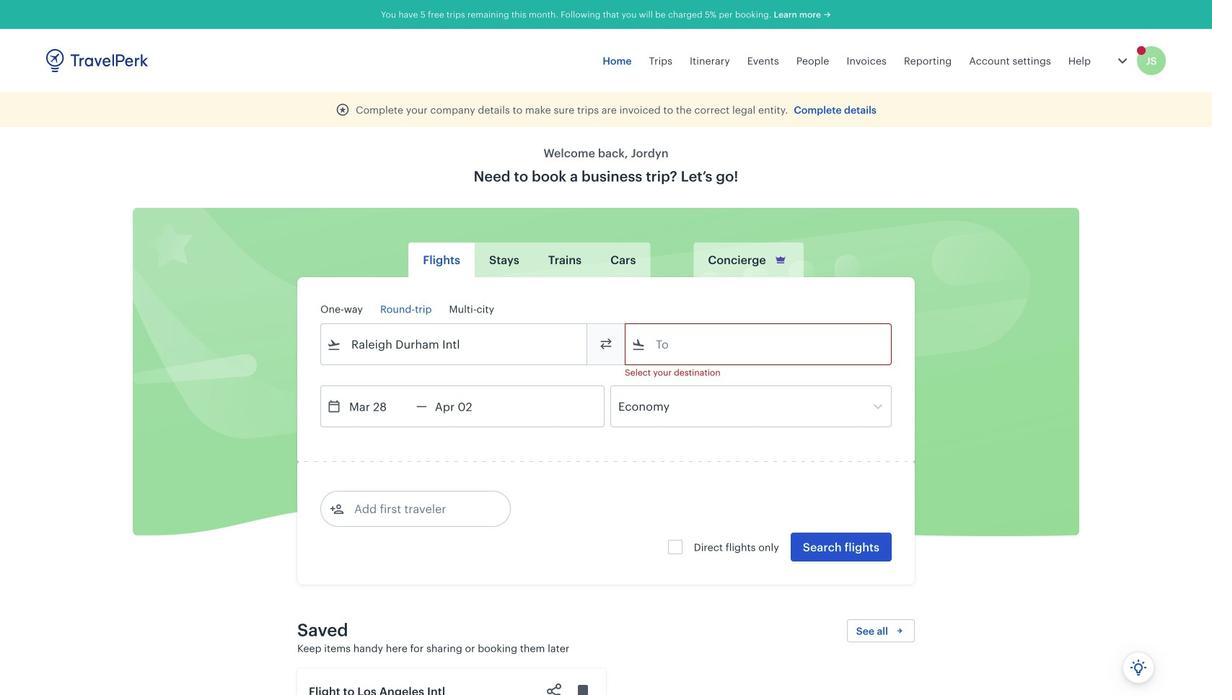 Task type: describe. For each thing, give the bounding box(es) containing it.
Return text field
[[427, 386, 502, 427]]



Task type: vqa. For each thing, say whether or not it's contained in the screenshot.
Depart FIELD
no



Task type: locate. For each thing, give the bounding box(es) containing it.
Add first traveler search field
[[344, 497, 495, 521]]

Depart text field
[[341, 386, 417, 427]]

To search field
[[646, 333, 873, 356]]

From search field
[[341, 333, 568, 356]]



